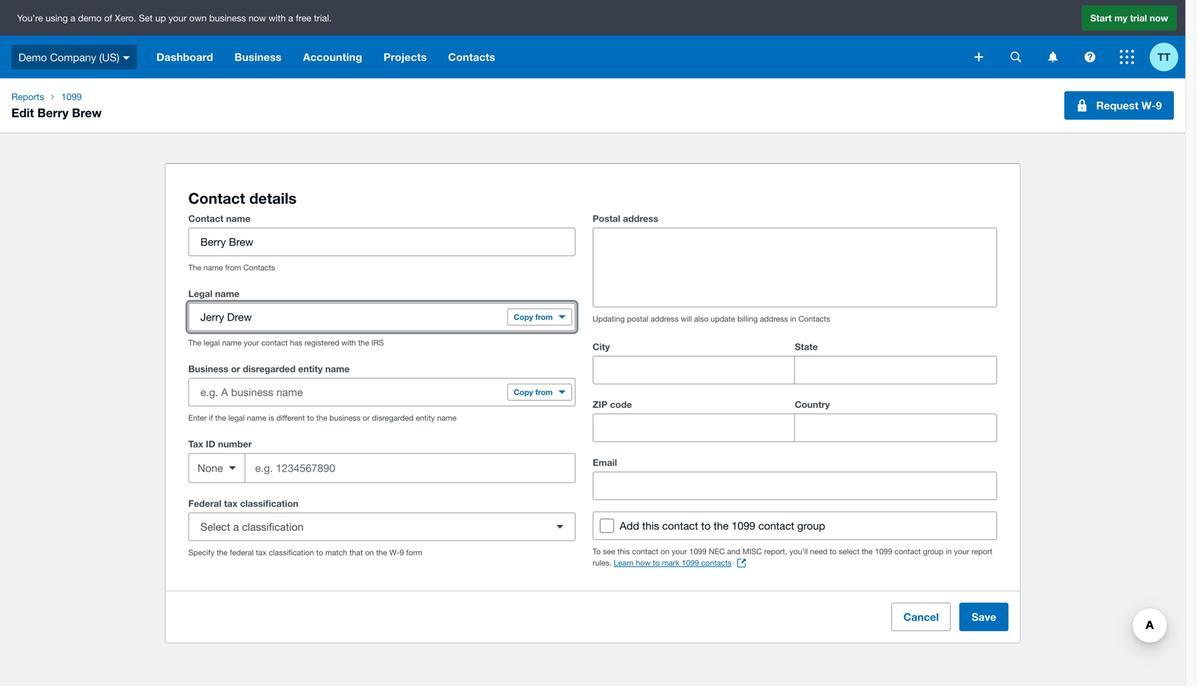 Task type: vqa. For each thing, say whether or not it's contained in the screenshot.
Contacts to the middle
yes



Task type: locate. For each thing, give the bounding box(es) containing it.
Contact name field
[[189, 228, 575, 255]]

1 vertical spatial copy from
[[514, 388, 553, 397]]

Country field
[[795, 414, 997, 441]]

1 vertical spatial disregarded
[[372, 413, 414, 423]]

number
[[218, 439, 252, 450]]

group left the report
[[924, 547, 944, 556]]

w- left the form at the bottom
[[390, 548, 400, 557]]

your
[[169, 12, 187, 23], [244, 338, 259, 347], [672, 547, 688, 556], [955, 547, 970, 556]]

this inside to see this contact on your 1099 nec and misc report, you'll need to select the 1099 contact group in your report rules.
[[618, 547, 630, 556]]

to
[[307, 413, 314, 423], [702, 519, 711, 532], [830, 547, 837, 556], [316, 548, 323, 557], [653, 558, 660, 568]]

your left the report
[[955, 547, 970, 556]]

the legal name your contact has registered with the irs
[[188, 338, 384, 347]]

legal name
[[188, 288, 240, 299]]

2 vertical spatial contacts
[[799, 314, 831, 323]]

svg image
[[1121, 50, 1135, 64], [1049, 52, 1058, 62]]

business
[[209, 12, 246, 23], [330, 413, 361, 423]]

name up tax id number field
[[437, 413, 457, 423]]

1 copy from from the top
[[514, 312, 553, 322]]

to right "how"
[[653, 558, 660, 568]]

legal
[[204, 338, 220, 347], [229, 413, 245, 423]]

name left is
[[247, 413, 267, 423]]

your inside banner
[[169, 12, 187, 23]]

business right own
[[209, 12, 246, 23]]

copy
[[514, 312, 534, 322], [514, 388, 534, 397]]

w-
[[1142, 99, 1157, 112], [390, 548, 400, 557]]

group
[[798, 519, 826, 532], [924, 547, 944, 556]]

accounting
[[303, 51, 362, 63]]

update
[[711, 314, 736, 323]]

none button
[[189, 454, 245, 482]]

the right different
[[317, 413, 328, 423]]

dashboard
[[157, 51, 213, 63]]

your right up
[[169, 12, 187, 23]]

1 vertical spatial in
[[946, 547, 953, 556]]

0 horizontal spatial in
[[791, 314, 797, 323]]

1 horizontal spatial w-
[[1142, 99, 1157, 112]]

select
[[839, 547, 860, 556]]

w- right 'request'
[[1142, 99, 1157, 112]]

of
[[104, 12, 112, 23]]

need
[[811, 547, 828, 556]]

select
[[201, 520, 230, 533]]

contact details
[[188, 189, 297, 207]]

contacts up state
[[799, 314, 831, 323]]

1 group from the top
[[593, 338, 998, 384]]

0 vertical spatial classification
[[240, 498, 299, 509]]

1 vertical spatial business
[[188, 363, 229, 374]]

0 vertical spatial business
[[235, 51, 282, 63]]

name
[[226, 213, 251, 224], [204, 263, 223, 272], [215, 288, 240, 299], [222, 338, 242, 347], [325, 363, 350, 374], [247, 413, 267, 423], [437, 413, 457, 423]]

on
[[661, 547, 670, 556], [365, 548, 374, 557]]

the left federal
[[217, 548, 228, 557]]

entity up tax id number field
[[416, 413, 435, 423]]

0 horizontal spatial svg image
[[1049, 52, 1058, 62]]

to right different
[[307, 413, 314, 423]]

nec
[[709, 547, 725, 556]]

in left the report
[[946, 547, 953, 556]]

Email field
[[594, 472, 997, 499]]

9 left the form at the bottom
[[400, 548, 404, 557]]

9
[[1157, 99, 1163, 112], [400, 548, 404, 557]]

0 horizontal spatial now
[[249, 12, 266, 23]]

1 horizontal spatial group
[[924, 547, 944, 556]]

tax
[[224, 498, 238, 509], [256, 548, 267, 557]]

a right using
[[70, 12, 75, 23]]

group up the email field
[[593, 396, 998, 442]]

9 right 'request'
[[1157, 99, 1163, 112]]

0 vertical spatial 9
[[1157, 99, 1163, 112]]

with left free
[[269, 12, 286, 23]]

0 vertical spatial from
[[225, 263, 241, 272]]

copy from button left "updating"
[[508, 309, 572, 326]]

1 vertical spatial entity
[[416, 413, 435, 423]]

has
[[290, 338, 303, 347]]

1099 right mark
[[682, 558, 700, 568]]

None field
[[593, 228, 998, 307]]

1099 right select
[[876, 547, 893, 556]]

contact up contact name at the top left
[[188, 189, 245, 207]]

the down legal
[[188, 338, 202, 347]]

a
[[70, 12, 75, 23], [288, 12, 293, 23], [233, 520, 239, 533]]

0 vertical spatial contact
[[188, 189, 245, 207]]

1 vertical spatial contact
[[188, 213, 224, 224]]

with
[[269, 12, 286, 23], [342, 338, 356, 347]]

0 vertical spatial in
[[791, 314, 797, 323]]

0 horizontal spatial business
[[209, 12, 246, 23]]

1099 left nec
[[690, 547, 707, 556]]

1 horizontal spatial business
[[235, 51, 282, 63]]

that
[[350, 548, 363, 557]]

this
[[643, 519, 660, 532], [618, 547, 630, 556]]

0 horizontal spatial w-
[[390, 548, 400, 557]]

group inside to see this contact on your 1099 nec and misc report, you'll need to select the 1099 contact group in your report rules.
[[924, 547, 944, 556]]

2 vertical spatial from
[[536, 388, 553, 397]]

1 vertical spatial group
[[924, 547, 944, 556]]

1 vertical spatial classification
[[242, 520, 304, 533]]

with down legal name field
[[342, 338, 356, 347]]

1 horizontal spatial a
[[233, 520, 239, 533]]

cancel
[[904, 611, 940, 623]]

see
[[603, 547, 616, 556]]

1 horizontal spatial contacts
[[448, 51, 496, 63]]

name down contact details
[[226, 213, 251, 224]]

0 vertical spatial tax
[[224, 498, 238, 509]]

0 vertical spatial w-
[[1142, 99, 1157, 112]]

email
[[593, 457, 618, 468]]

0 vertical spatial with
[[269, 12, 286, 23]]

group up country
[[593, 338, 998, 384]]

classification left the match on the bottom left
[[269, 548, 314, 557]]

contact up learn how to mark 1099 contacts "link"
[[663, 519, 699, 532]]

0 horizontal spatial disregarded
[[243, 363, 296, 374]]

1 horizontal spatial now
[[1151, 12, 1169, 23]]

1 vertical spatial w-
[[390, 548, 400, 557]]

classification inside popup button
[[242, 520, 304, 533]]

name down the name from contacts
[[215, 288, 240, 299]]

2 horizontal spatial a
[[288, 12, 293, 23]]

1 vertical spatial or
[[363, 413, 370, 423]]

or
[[231, 363, 240, 374], [363, 413, 370, 423]]

projects
[[384, 51, 427, 63]]

disregarded down the legal name your contact has registered with the irs
[[243, 363, 296, 374]]

0 horizontal spatial business
[[188, 363, 229, 374]]

(us)
[[99, 51, 119, 63]]

contact down contact details
[[188, 213, 224, 224]]

contacts
[[702, 558, 732, 568]]

1 copy from the top
[[514, 312, 534, 322]]

1 vertical spatial tax
[[256, 548, 267, 557]]

the name from contacts
[[188, 263, 275, 272]]

in up state
[[791, 314, 797, 323]]

the
[[358, 338, 369, 347], [215, 413, 226, 423], [317, 413, 328, 423], [714, 519, 729, 532], [862, 547, 873, 556], [217, 548, 228, 557], [376, 548, 387, 557]]

2 copy from button from the top
[[508, 384, 572, 401]]

1 horizontal spatial with
[[342, 338, 356, 347]]

ZIP code field
[[594, 414, 795, 441]]

svg image
[[1011, 52, 1022, 62], [1085, 52, 1096, 62], [975, 53, 984, 61], [123, 56, 130, 60]]

contacts down contact name at the top left
[[243, 263, 275, 272]]

berry
[[37, 105, 69, 120]]

contact for contact details
[[188, 189, 245, 207]]

1 vertical spatial 9
[[400, 548, 404, 557]]

entity down 'registered'
[[298, 363, 323, 374]]

contacts
[[448, 51, 496, 63], [243, 263, 275, 272], [799, 314, 831, 323]]

0 vertical spatial copy
[[514, 312, 534, 322]]

updating postal address will also update billing address in contacts
[[593, 314, 831, 323]]

postal
[[593, 213, 621, 224]]

1 horizontal spatial or
[[363, 413, 370, 423]]

1 horizontal spatial disregarded
[[372, 413, 414, 423]]

details
[[249, 189, 297, 207]]

0 vertical spatial legal
[[204, 338, 220, 347]]

business for business
[[235, 51, 282, 63]]

disregarded down business or disregarded entity name field
[[372, 413, 414, 423]]

a right select
[[233, 520, 239, 533]]

on up mark
[[661, 547, 670, 556]]

to
[[593, 547, 601, 556]]

copy from for legal name
[[514, 312, 553, 322]]

2 now from the left
[[1151, 12, 1169, 23]]

2 copy from from the top
[[514, 388, 553, 397]]

1 horizontal spatial 9
[[1157, 99, 1163, 112]]

edit berry brew
[[11, 105, 102, 120]]

disregarded
[[243, 363, 296, 374], [372, 413, 414, 423]]

to right need
[[830, 547, 837, 556]]

0 horizontal spatial this
[[618, 547, 630, 556]]

0 vertical spatial group
[[798, 519, 826, 532]]

classification for federal tax classification
[[240, 498, 299, 509]]

postal address
[[593, 213, 659, 224]]

1 vertical spatial with
[[342, 338, 356, 347]]

this right add
[[643, 519, 660, 532]]

a left free
[[288, 12, 293, 23]]

0 vertical spatial entity
[[298, 363, 323, 374]]

start my trial now
[[1091, 12, 1169, 23]]

legal right if
[[229, 413, 245, 423]]

business
[[235, 51, 282, 63], [188, 363, 229, 374]]

the up nec
[[714, 519, 729, 532]]

contact up report,
[[759, 519, 795, 532]]

contact
[[261, 338, 288, 347], [663, 519, 699, 532], [759, 519, 795, 532], [633, 547, 659, 556], [895, 547, 922, 556]]

tax id number
[[188, 439, 252, 450]]

1 the from the top
[[188, 263, 202, 272]]

group containing zip code
[[593, 396, 998, 442]]

1 horizontal spatial svg image
[[1121, 50, 1135, 64]]

0 vertical spatial business
[[209, 12, 246, 23]]

misc
[[743, 547, 763, 556]]

contacts right projects popup button
[[448, 51, 496, 63]]

1 vertical spatial the
[[188, 338, 202, 347]]

with inside banner
[[269, 12, 286, 23]]

Postal address text field
[[594, 228, 997, 307]]

copy from button left zip
[[508, 384, 572, 401]]

the up legal
[[188, 263, 202, 272]]

0 vertical spatial or
[[231, 363, 240, 374]]

classification down federal tax classification
[[242, 520, 304, 533]]

your up learn how to mark 1099 contacts "link"
[[672, 547, 688, 556]]

legal
[[188, 288, 213, 299]]

legal down legal name
[[204, 338, 220, 347]]

set
[[139, 12, 153, 23]]

contact up "how"
[[633, 547, 659, 556]]

2 group from the top
[[593, 396, 998, 442]]

now
[[249, 12, 266, 23], [1151, 12, 1169, 23]]

or down business or disregarded entity name field
[[363, 413, 370, 423]]

from
[[225, 263, 241, 272], [536, 312, 553, 322], [536, 388, 553, 397]]

1 vertical spatial copy
[[514, 388, 534, 397]]

reports link
[[6, 90, 50, 104]]

0 horizontal spatial legal
[[204, 338, 220, 347]]

1 horizontal spatial entity
[[416, 413, 435, 423]]

2 contact from the top
[[188, 213, 224, 224]]

select a classification
[[201, 520, 304, 533]]

to inside to see this contact on your 1099 nec and misc report, you'll need to select the 1099 contact group in your report rules.
[[830, 547, 837, 556]]

copy from button for legal name
[[508, 309, 572, 326]]

you're using a demo of xero. set up your own business now with a free trial.
[[17, 12, 332, 23]]

1099 up edit berry brew
[[61, 91, 82, 102]]

0 horizontal spatial 9
[[400, 548, 404, 557]]

group
[[593, 338, 998, 384], [593, 396, 998, 442]]

the right if
[[215, 413, 226, 423]]

0 vertical spatial the
[[188, 263, 202, 272]]

1 now from the left
[[249, 12, 266, 23]]

contact name
[[188, 213, 251, 224]]

0 vertical spatial copy from button
[[508, 309, 572, 326]]

demo
[[19, 51, 47, 63]]

entity
[[298, 363, 323, 374], [416, 413, 435, 423]]

group up need
[[798, 519, 826, 532]]

now up business popup button
[[249, 12, 266, 23]]

1 horizontal spatial on
[[661, 547, 670, 556]]

1 vertical spatial this
[[618, 547, 630, 556]]

a inside the select a classification popup button
[[233, 520, 239, 533]]

copy from button
[[508, 309, 572, 326], [508, 384, 572, 401]]

the right select
[[862, 547, 873, 556]]

2 copy from the top
[[514, 388, 534, 397]]

1 vertical spatial legal
[[229, 413, 245, 423]]

to up nec
[[702, 519, 711, 532]]

this up learn
[[618, 547, 630, 556]]

on right the that
[[365, 548, 374, 557]]

irs
[[372, 338, 384, 347]]

1 horizontal spatial in
[[946, 547, 953, 556]]

1 vertical spatial from
[[536, 312, 553, 322]]

0 vertical spatial this
[[643, 519, 660, 532]]

1 contact from the top
[[188, 189, 245, 207]]

or down the legal name your contact has registered with the irs
[[231, 363, 240, 374]]

0 vertical spatial copy from
[[514, 312, 553, 322]]

0 horizontal spatial with
[[269, 12, 286, 23]]

1 vertical spatial group
[[593, 396, 998, 442]]

from for legal name
[[536, 312, 553, 322]]

if
[[209, 413, 213, 423]]

1 vertical spatial copy from button
[[508, 384, 572, 401]]

own
[[189, 12, 207, 23]]

business down business or disregarded entity name field
[[330, 413, 361, 423]]

group containing city
[[593, 338, 998, 384]]

0 vertical spatial contacts
[[448, 51, 496, 63]]

request
[[1097, 99, 1139, 112]]

address
[[623, 213, 659, 224], [651, 314, 679, 323], [761, 314, 789, 323]]

1 vertical spatial business
[[330, 413, 361, 423]]

is
[[269, 413, 274, 423]]

you'll
[[790, 547, 809, 556]]

0 vertical spatial group
[[593, 338, 998, 384]]

specify
[[188, 548, 215, 557]]

now right trial
[[1151, 12, 1169, 23]]

1 copy from button from the top
[[508, 309, 572, 326]]

banner
[[0, 0, 1186, 78]]

tt
[[1158, 51, 1171, 63]]

business inside popup button
[[235, 51, 282, 63]]

0 horizontal spatial group
[[798, 519, 826, 532]]

0 horizontal spatial contacts
[[243, 263, 275, 272]]

classification up "select a classification"
[[240, 498, 299, 509]]

2 the from the top
[[188, 338, 202, 347]]



Task type: describe. For each thing, give the bounding box(es) containing it.
save button
[[960, 603, 1009, 631]]

projects button
[[373, 36, 438, 78]]

zip
[[593, 399, 608, 410]]

0 horizontal spatial on
[[365, 548, 374, 557]]

zip code
[[593, 399, 633, 410]]

0 horizontal spatial a
[[70, 12, 75, 23]]

1 horizontal spatial legal
[[229, 413, 245, 423]]

0 vertical spatial disregarded
[[243, 363, 296, 374]]

1099 up misc
[[732, 519, 756, 532]]

address right postal
[[623, 213, 659, 224]]

enter
[[188, 413, 207, 423]]

using
[[46, 12, 68, 23]]

address left will
[[651, 314, 679, 323]]

reports
[[11, 91, 44, 102]]

business for business or disregarded entity name
[[188, 363, 229, 374]]

banner containing dashboard
[[0, 0, 1186, 78]]

edit
[[11, 105, 34, 120]]

the right the that
[[376, 548, 387, 557]]

id
[[206, 439, 216, 450]]

rules.
[[593, 558, 612, 568]]

federal
[[188, 498, 222, 509]]

address right billing
[[761, 314, 789, 323]]

svg image inside demo company (us) popup button
[[123, 56, 130, 60]]

1099 link
[[56, 90, 113, 104]]

Legal name field
[[189, 304, 502, 331]]

code
[[611, 399, 633, 410]]

postal
[[627, 314, 649, 323]]

how
[[636, 558, 651, 568]]

1 horizontal spatial business
[[330, 413, 361, 423]]

will
[[681, 314, 692, 323]]

on inside to see this contact on your 1099 nec and misc report, you'll need to select the 1099 contact group in your report rules.
[[661, 547, 670, 556]]

the for contact name
[[188, 263, 202, 272]]

0 horizontal spatial entity
[[298, 363, 323, 374]]

my
[[1115, 12, 1128, 23]]

company
[[50, 51, 96, 63]]

copy from for business or disregarded entity name
[[514, 388, 553, 397]]

learn
[[614, 558, 634, 568]]

copy from button for business or disregarded entity name
[[508, 384, 572, 401]]

contact left has
[[261, 338, 288, 347]]

the for legal name
[[188, 338, 202, 347]]

Tax ID number field
[[254, 455, 575, 482]]

1 horizontal spatial tax
[[256, 548, 267, 557]]

name up legal name
[[204, 263, 223, 272]]

add this contact to the 1099 contact group
[[620, 519, 826, 532]]

country
[[795, 399, 831, 410]]

learn how to mark 1099 contacts
[[614, 558, 732, 568]]

the left irs
[[358, 338, 369, 347]]

w- inside button
[[1142, 99, 1157, 112]]

to left the match on the bottom left
[[316, 548, 323, 557]]

contacts inside popup button
[[448, 51, 496, 63]]

billing
[[738, 314, 758, 323]]

federal
[[230, 548, 254, 557]]

add
[[620, 519, 640, 532]]

state
[[795, 341, 819, 352]]

and
[[728, 547, 741, 556]]

the inside to see this contact on your 1099 nec and misc report, you'll need to select the 1099 contact group in your report rules.
[[862, 547, 873, 556]]

copy for legal name
[[514, 312, 534, 322]]

registered
[[305, 338, 340, 347]]

2 vertical spatial classification
[[269, 548, 314, 557]]

demo company (us) button
[[0, 36, 146, 78]]

save
[[972, 611, 997, 623]]

trial
[[1131, 12, 1148, 23]]

contact for contact name
[[188, 213, 224, 224]]

City field
[[594, 357, 795, 384]]

updating
[[593, 314, 625, 323]]

also
[[695, 314, 709, 323]]

business or disregarded entity name
[[188, 363, 350, 374]]

contact right select
[[895, 547, 922, 556]]

start
[[1091, 12, 1113, 23]]

report,
[[765, 547, 788, 556]]

learn how to mark 1099 contacts link
[[614, 558, 746, 568]]

mark
[[662, 558, 680, 568]]

none
[[198, 462, 223, 474]]

form
[[406, 548, 423, 557]]

to see this contact on your 1099 nec and misc report, you'll need to select the 1099 contact group in your report rules.
[[593, 547, 993, 568]]

1 horizontal spatial this
[[643, 519, 660, 532]]

2 horizontal spatial contacts
[[799, 314, 831, 323]]

dashboard link
[[146, 36, 224, 78]]

in inside to see this contact on your 1099 nec and misc report, you'll need to select the 1099 contact group in your report rules.
[[946, 547, 953, 556]]

classification for select a classification
[[242, 520, 304, 533]]

demo company (us)
[[19, 51, 119, 63]]

up
[[155, 12, 166, 23]]

your up business or disregarded entity name at the left of the page
[[244, 338, 259, 347]]

business button
[[224, 36, 293, 78]]

accounting button
[[293, 36, 373, 78]]

request w-9 button
[[1065, 91, 1175, 120]]

enter if the legal name is different to the business or disregarded entity name
[[188, 413, 457, 423]]

brew
[[72, 105, 102, 120]]

name up business or disregarded entity name at the left of the page
[[222, 338, 242, 347]]

name up business or disregarded entity name field
[[325, 363, 350, 374]]

0 horizontal spatial tax
[[224, 498, 238, 509]]

copy for business or disregarded entity name
[[514, 388, 534, 397]]

xero.
[[115, 12, 136, 23]]

State field
[[795, 357, 997, 384]]

1 vertical spatial contacts
[[243, 263, 275, 272]]

report
[[972, 547, 993, 556]]

0 horizontal spatial or
[[231, 363, 240, 374]]

federal tax classification
[[188, 498, 299, 509]]

cancel button
[[892, 603, 952, 631]]

different
[[277, 413, 305, 423]]

9 inside button
[[1157, 99, 1163, 112]]

tt button
[[1151, 36, 1186, 78]]

city
[[593, 341, 610, 352]]

Business or disregarded entity name field
[[189, 379, 502, 406]]

contacts button
[[438, 36, 506, 78]]

you're
[[17, 12, 43, 23]]

request w-9
[[1097, 99, 1163, 112]]

free
[[296, 12, 312, 23]]

match
[[326, 548, 348, 557]]

select a classification button
[[188, 513, 576, 541]]

from for business or disregarded entity name
[[536, 388, 553, 397]]



